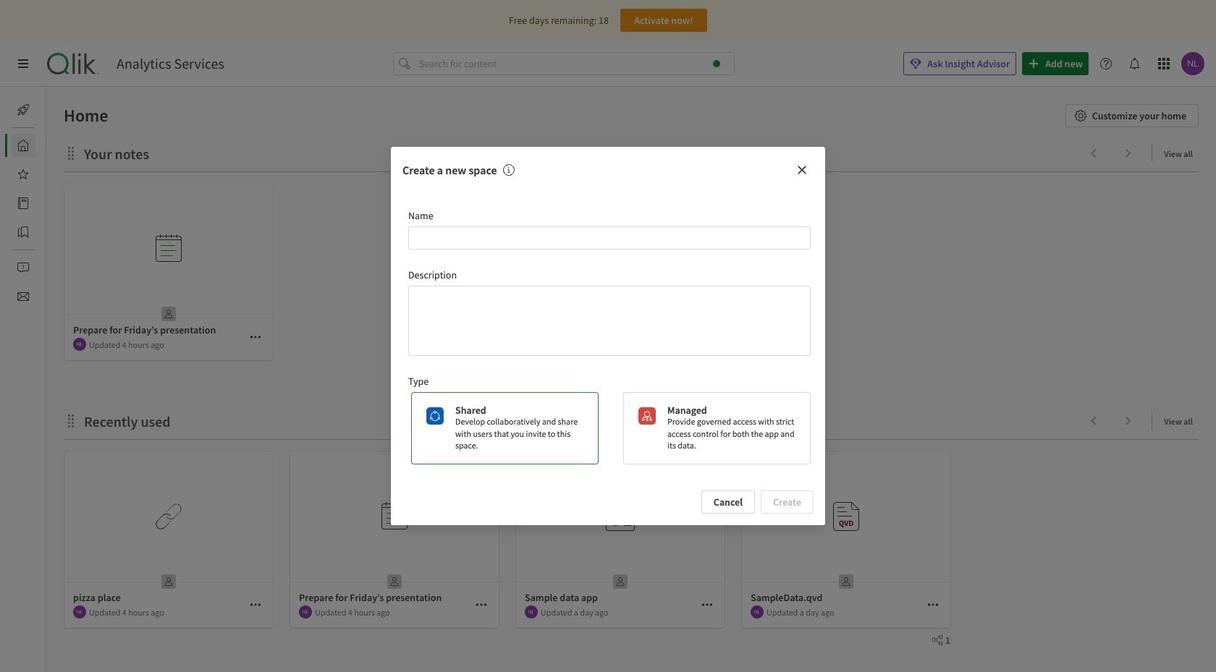 Task type: describe. For each thing, give the bounding box(es) containing it.
getting started image
[[17, 104, 29, 116]]

noah lott image
[[751, 606, 764, 619]]

catalog image
[[17, 198, 29, 209]]

2 move collection image from the top
[[64, 414, 78, 428]]

home image
[[17, 140, 29, 151]]

1 move collection image from the top
[[64, 146, 78, 160]]

navigation pane element
[[0, 93, 46, 314]]

open sidebar menu image
[[17, 58, 29, 69]]

collections image
[[17, 227, 29, 238]]

alerts image
[[17, 262, 29, 274]]



Task type: vqa. For each thing, say whether or not it's contained in the screenshot.
Open sidebar menu image
yes



Task type: locate. For each thing, give the bounding box(es) containing it.
close image
[[796, 164, 808, 176]]

favorites image
[[17, 169, 29, 180]]

0 vertical spatial move collection image
[[64, 146, 78, 160]]

move collection image
[[64, 146, 78, 160], [64, 414, 78, 428]]

analytics services element
[[117, 55, 224, 72]]

noah lott image
[[73, 338, 86, 351], [73, 606, 86, 619], [299, 606, 312, 619], [525, 606, 538, 619]]

noah lott element
[[73, 338, 86, 351], [73, 606, 86, 619], [299, 606, 312, 619], [525, 606, 538, 619], [751, 606, 764, 619]]

home badge image
[[713, 60, 720, 67]]

main content
[[41, 87, 1216, 672]]

option group
[[405, 392, 811, 465]]

dialog
[[391, 147, 825, 526]]

1 vertical spatial move collection image
[[64, 414, 78, 428]]

subscriptions image
[[17, 291, 29, 303]]

None text field
[[408, 226, 811, 250], [408, 286, 811, 356], [408, 226, 811, 250], [408, 286, 811, 356]]



